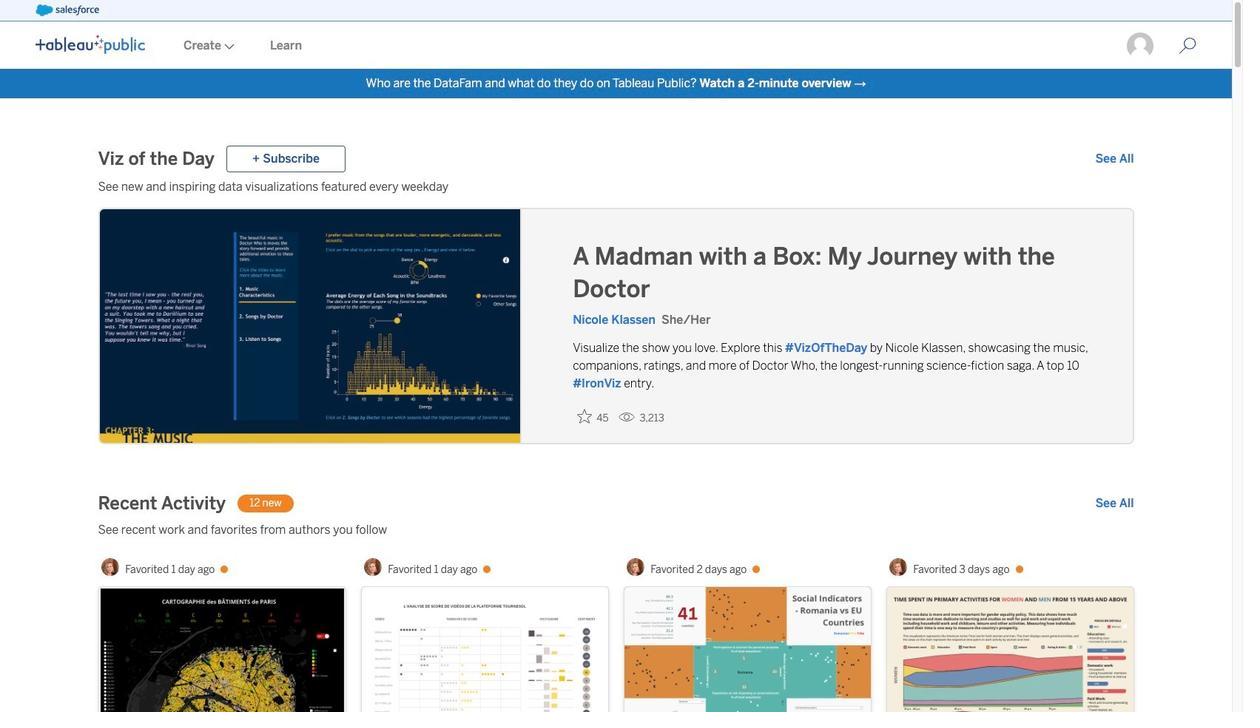 Task type: describe. For each thing, give the bounding box(es) containing it.
4 workbook thumbnail image from the left
[[887, 588, 1134, 713]]

1 workbook thumbnail image from the left
[[99, 588, 345, 713]]

angela drucioc image for third workbook thumbnail from left
[[627, 559, 645, 577]]

create image
[[221, 44, 235, 50]]

go to search image
[[1161, 37, 1215, 55]]

logo image
[[36, 35, 145, 54]]

add favorite image
[[577, 409, 592, 424]]

tara.schultz image
[[1126, 31, 1155, 61]]

tableau public viz of the day image
[[100, 209, 522, 446]]

viz of the day heading
[[98, 147, 215, 171]]

3 workbook thumbnail image from the left
[[624, 588, 871, 713]]

see new and inspiring data visualizations featured every weekday element
[[98, 178, 1134, 196]]

angela drucioc image for first workbook thumbnail from right
[[890, 559, 908, 577]]



Task type: vqa. For each thing, say whether or not it's contained in the screenshot.
second Listen from left
no



Task type: locate. For each thing, give the bounding box(es) containing it.
see all viz of the day element
[[1096, 150, 1134, 168]]

0 horizontal spatial angela drucioc image
[[102, 559, 119, 577]]

1 horizontal spatial angela drucioc image
[[627, 559, 645, 577]]

see recent work and favorites from authors you follow element
[[98, 522, 1134, 540]]

Add Favorite button
[[573, 405, 613, 429]]

angela drucioc image
[[364, 559, 382, 577]]

workbook thumbnail image
[[99, 588, 345, 713], [362, 588, 608, 713], [624, 588, 871, 713], [887, 588, 1134, 713]]

1 angela drucioc image from the left
[[102, 559, 119, 577]]

2 workbook thumbnail image from the left
[[362, 588, 608, 713]]

2 horizontal spatial angela drucioc image
[[890, 559, 908, 577]]

recent activity heading
[[98, 492, 226, 516]]

salesforce logo image
[[36, 4, 99, 16]]

angela drucioc image for 4th workbook thumbnail from the right
[[102, 559, 119, 577]]

angela drucioc image
[[102, 559, 119, 577], [627, 559, 645, 577], [890, 559, 908, 577]]

3 angela drucioc image from the left
[[890, 559, 908, 577]]

see all recent activity element
[[1096, 495, 1134, 513]]

2 angela drucioc image from the left
[[627, 559, 645, 577]]



